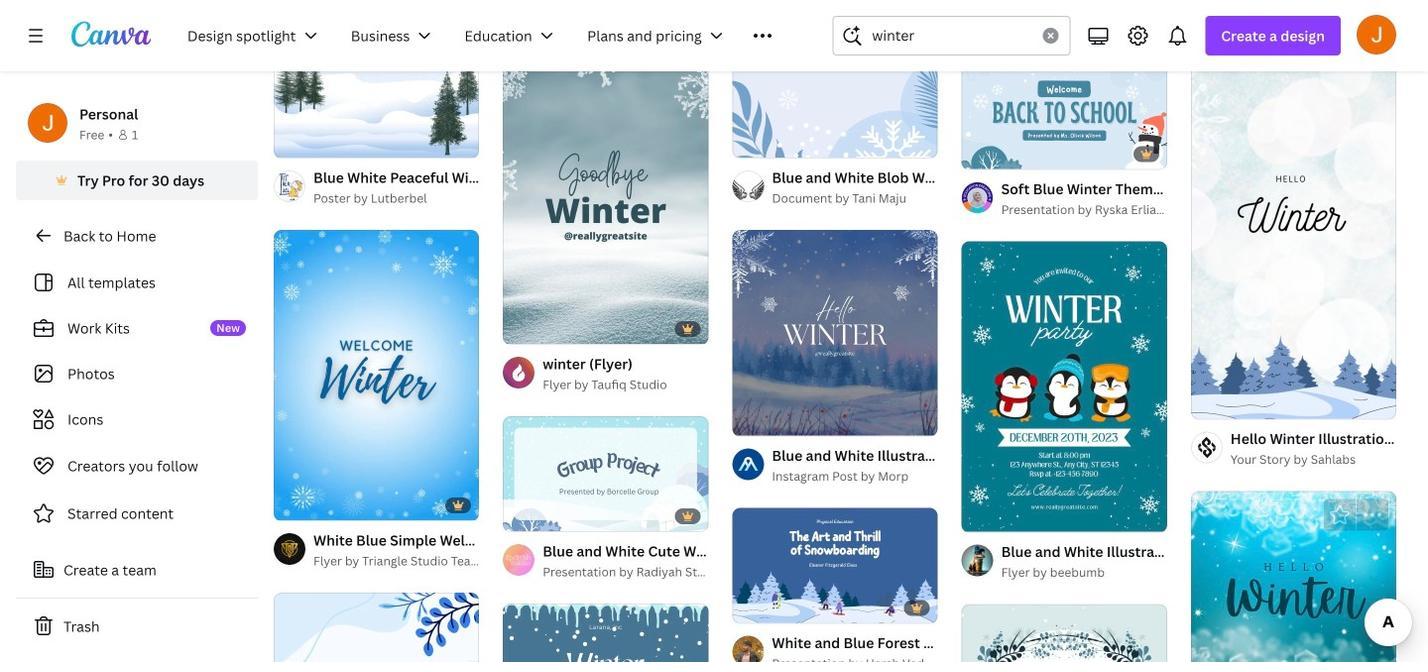 Task type: vqa. For each thing, say whether or not it's contained in the screenshot.
"Blue and White Illustrative Winter Sale Instagram Post" "Image"
yes



Task type: locate. For each thing, give the bounding box(es) containing it.
blue and white illustrative hello winter instagram post image
[[732, 230, 938, 436]]

white and blue forest illustrative snowboarding sport presentation image
[[732, 508, 938, 624]]

white blue simple welcome winter (flyer) image
[[274, 230, 479, 521]]

top level navigation element
[[175, 16, 785, 56], [175, 16, 785, 56]]

None search field
[[833, 16, 1071, 56]]

soft blue winter themed back to school presentation image
[[962, 54, 1167, 169]]

blue simple hello winter poster image
[[274, 593, 479, 663]]

blue and white blob welcome winter document (a4) image
[[732, 0, 938, 158]]

winter (flyer) image
[[503, 54, 709, 344]]

blue and white illustrative winter sale instagram post image
[[503, 604, 709, 663]]

green and white illustrative winter party flyer image
[[962, 605, 1167, 663]]



Task type: describe. For each thing, give the bounding box(es) containing it.
blue white peaceful winter landscape illustration poster image
[[274, 0, 479, 158]]

jeremy miller image
[[1357, 15, 1397, 54]]

Search search field
[[872, 17, 1031, 55]]

blue modern hello winter instagram post image
[[1191, 491, 1397, 663]]

blue and white cute winter group project presentation image
[[503, 417, 709, 532]]

blue and white illustrative winter party flyer image
[[962, 242, 1167, 532]]

hello winter illustration instagram story image
[[1191, 54, 1397, 419]]



